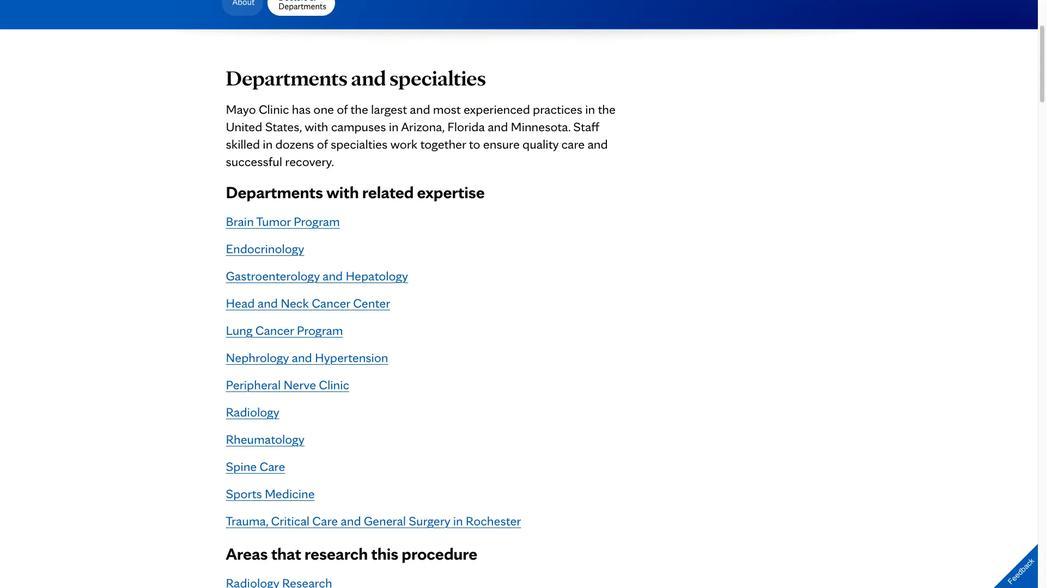 Task type: describe. For each thing, give the bounding box(es) containing it.
brain tumor program
[[226, 214, 340, 229]]

1 horizontal spatial clinic
[[319, 377, 349, 393]]

surgery
[[409, 513, 450, 529]]

endocrinology
[[226, 241, 304, 257]]

united
[[226, 119, 262, 135]]

hepatology
[[346, 268, 408, 284]]

rheumatology link
[[226, 432, 305, 447]]

medicine
[[265, 486, 315, 502]]

nephrology and hypertension link
[[226, 350, 388, 366]]

peripheral
[[226, 377, 281, 393]]

related
[[362, 181, 414, 203]]

and up areas that research this procedure
[[341, 513, 361, 529]]

that
[[271, 543, 301, 565]]

arizona,
[[401, 119, 445, 135]]

has
[[292, 101, 311, 117]]

skilled
[[226, 136, 260, 152]]

2 the from the left
[[598, 101, 616, 117]]

and up largest at the top left
[[351, 65, 386, 91]]

trauma, critical care and general surgery in rochester link
[[226, 513, 521, 529]]

experienced
[[464, 101, 530, 117]]

neck
[[281, 295, 309, 311]]

and up nerve on the bottom left of page
[[292, 350, 312, 366]]

1 the from the left
[[351, 101, 368, 117]]

head and neck cancer center link
[[226, 295, 390, 311]]

to
[[469, 136, 480, 152]]

1 vertical spatial with
[[326, 181, 359, 203]]

hypertension
[[315, 350, 388, 366]]

in right 'surgery'
[[453, 513, 463, 529]]

peripheral nerve clinic link
[[226, 377, 349, 393]]

this
[[371, 543, 398, 565]]

departments and specialties
[[226, 65, 486, 91]]

gastroenterology and hepatology link
[[226, 268, 408, 284]]

head and neck cancer center
[[226, 295, 390, 311]]

trauma, critical care and general surgery in rochester
[[226, 513, 521, 529]]

procedure
[[402, 543, 478, 565]]

1 horizontal spatial cancer
[[312, 295, 350, 311]]

critical
[[271, 513, 310, 529]]

0 vertical spatial specialties
[[390, 65, 486, 91]]

brain
[[226, 214, 254, 229]]

most
[[433, 101, 461, 117]]

mayo
[[226, 101, 256, 117]]

practices
[[533, 101, 583, 117]]

recovery.
[[285, 154, 334, 169]]

1 horizontal spatial care
[[312, 513, 338, 529]]

spine care
[[226, 459, 285, 475]]

general
[[364, 513, 406, 529]]

quality
[[523, 136, 559, 152]]

0 horizontal spatial cancer
[[255, 323, 294, 338]]

work
[[390, 136, 418, 152]]

care
[[562, 136, 585, 152]]

sports
[[226, 486, 262, 502]]

sports medicine
[[226, 486, 315, 502]]

program for lung cancer program
[[297, 323, 343, 338]]

gastroenterology
[[226, 268, 320, 284]]

staff
[[573, 119, 599, 135]]

expertise
[[417, 181, 485, 203]]

center
[[353, 295, 390, 311]]

head
[[226, 295, 255, 311]]

and left neck
[[258, 295, 278, 311]]

lung
[[226, 323, 253, 338]]

clinic inside mayo clinic has one of the largest and most experienced practices in the united states, with campuses in arizona, florida and minnesota. staff skilled in dozens of specialties work together to ensure quality care and successful recovery.
[[259, 101, 289, 117]]

tumor
[[256, 214, 291, 229]]

rheumatology
[[226, 432, 305, 447]]

departments menu bar
[[206, 0, 337, 20]]



Task type: vqa. For each thing, say whether or not it's contained in the screenshot.
rightmost at
no



Task type: locate. For each thing, give the bounding box(es) containing it.
states,
[[265, 119, 302, 135]]

0 vertical spatial of
[[337, 101, 348, 117]]

peripheral nerve clinic
[[226, 377, 349, 393]]

and down staff
[[588, 136, 608, 152]]

departments with related expertise
[[226, 181, 485, 203]]

successful
[[226, 154, 282, 169]]

together
[[420, 136, 466, 152]]

departments for departments
[[279, 1, 326, 11]]

0 horizontal spatial care
[[260, 459, 285, 475]]

nephrology and hypertension
[[226, 350, 388, 366]]

in
[[585, 101, 595, 117], [389, 119, 399, 135], [263, 136, 273, 152], [453, 513, 463, 529]]

the
[[351, 101, 368, 117], [598, 101, 616, 117]]

care up the sports medicine
[[260, 459, 285, 475]]

specialties inside mayo clinic has one of the largest and most experienced practices in the united states, with campuses in arizona, florida and minnesota. staff skilled in dozens of specialties work together to ensure quality care and successful recovery.
[[331, 136, 388, 152]]

0 vertical spatial departments
[[279, 1, 326, 11]]

with down one
[[305, 119, 328, 135]]

1 horizontal spatial the
[[598, 101, 616, 117]]

the up staff
[[598, 101, 616, 117]]

florida
[[447, 119, 485, 135]]

ensure
[[483, 136, 520, 152]]

0 vertical spatial program
[[294, 214, 340, 229]]

in up the successful
[[263, 136, 273, 152]]

and up head and neck cancer center at the bottom of the page
[[323, 268, 343, 284]]

and
[[351, 65, 386, 91], [410, 101, 430, 117], [488, 119, 508, 135], [588, 136, 608, 152], [323, 268, 343, 284], [258, 295, 278, 311], [292, 350, 312, 366], [341, 513, 361, 529]]

research
[[305, 543, 368, 565]]

clinic
[[259, 101, 289, 117], [319, 377, 349, 393]]

care up 'research'
[[312, 513, 338, 529]]

departments for departments with related expertise
[[226, 181, 323, 203]]

trauma,
[[226, 513, 268, 529]]

gastroenterology and hepatology
[[226, 268, 408, 284]]

with
[[305, 119, 328, 135], [326, 181, 359, 203]]

radiology
[[226, 404, 279, 420]]

specialties up most
[[390, 65, 486, 91]]

1 vertical spatial departments
[[226, 65, 348, 91]]

departments
[[279, 1, 326, 11], [226, 65, 348, 91], [226, 181, 323, 203]]

cancer up the nephrology
[[255, 323, 294, 338]]

one
[[314, 101, 334, 117]]

0 horizontal spatial the
[[351, 101, 368, 117]]

1 vertical spatial care
[[312, 513, 338, 529]]

0 horizontal spatial clinic
[[259, 101, 289, 117]]

the up campuses
[[351, 101, 368, 117]]

0 vertical spatial clinic
[[259, 101, 289, 117]]

program for brain tumor program
[[294, 214, 340, 229]]

mayo clinic has one of the largest and most experienced practices in the united states, with campuses in arizona, florida and minnesota. staff skilled in dozens of specialties work together to ensure quality care and successful recovery.
[[226, 101, 616, 169]]

1 vertical spatial clinic
[[319, 377, 349, 393]]

areas that research this procedure
[[226, 543, 478, 565]]

2 vertical spatial departments
[[226, 181, 323, 203]]

cancer down gastroenterology and hepatology link
[[312, 295, 350, 311]]

1 vertical spatial program
[[297, 323, 343, 338]]

minnesota.
[[511, 119, 571, 135]]

spine care link
[[226, 459, 285, 475]]

program
[[294, 214, 340, 229], [297, 323, 343, 338]]

0 vertical spatial care
[[260, 459, 285, 475]]

specialties down campuses
[[331, 136, 388, 152]]

0 horizontal spatial specialties
[[331, 136, 388, 152]]

cancer
[[312, 295, 350, 311], [255, 323, 294, 338]]

departments link
[[268, 0, 335, 16]]

of up recovery.
[[317, 136, 328, 152]]

of right one
[[337, 101, 348, 117]]

1 vertical spatial specialties
[[331, 136, 388, 152]]

lung cancer program
[[226, 323, 343, 338]]

clinic down "hypertension"
[[319, 377, 349, 393]]

1 horizontal spatial specialties
[[390, 65, 486, 91]]

1 horizontal spatial of
[[337, 101, 348, 117]]

departments for departments and specialties
[[226, 65, 348, 91]]

spine
[[226, 459, 257, 475]]

lung cancer program link
[[226, 323, 343, 338]]

brain tumor program link
[[226, 214, 340, 229]]

0 vertical spatial with
[[305, 119, 328, 135]]

menu item
[[219, 0, 266, 20]]

specialties
[[390, 65, 486, 91], [331, 136, 388, 152]]

rochester
[[466, 513, 521, 529]]

in down largest at the top left
[[389, 119, 399, 135]]

with inside mayo clinic has one of the largest and most experienced practices in the united states, with campuses in arizona, florida and minnesota. staff skilled in dozens of specialties work together to ensure quality care and successful recovery.
[[305, 119, 328, 135]]

nephrology
[[226, 350, 289, 366]]

and up the arizona,
[[410, 101, 430, 117]]

campuses
[[331, 119, 386, 135]]

areas
[[226, 543, 268, 565]]

0 vertical spatial cancer
[[312, 295, 350, 311]]

of
[[337, 101, 348, 117], [317, 136, 328, 152]]

and down the experienced
[[488, 119, 508, 135]]

in up staff
[[585, 101, 595, 117]]

care
[[260, 459, 285, 475], [312, 513, 338, 529]]

dozens
[[275, 136, 314, 152]]

radiology link
[[226, 404, 279, 420]]

nerve
[[284, 377, 316, 393]]

feedback
[[1006, 557, 1036, 587]]

1 vertical spatial of
[[317, 136, 328, 152]]

clinic up states,
[[259, 101, 289, 117]]

largest
[[371, 101, 407, 117]]

program down head and neck cancer center at the bottom of the page
[[297, 323, 343, 338]]

endocrinology link
[[226, 241, 304, 257]]

program right "tumor" at top
[[294, 214, 340, 229]]

departments inside menu bar
[[279, 1, 326, 11]]

sports medicine link
[[226, 486, 315, 502]]

feedback button
[[985, 535, 1046, 589]]

0 horizontal spatial of
[[317, 136, 328, 152]]

with down recovery.
[[326, 181, 359, 203]]

1 vertical spatial cancer
[[255, 323, 294, 338]]



